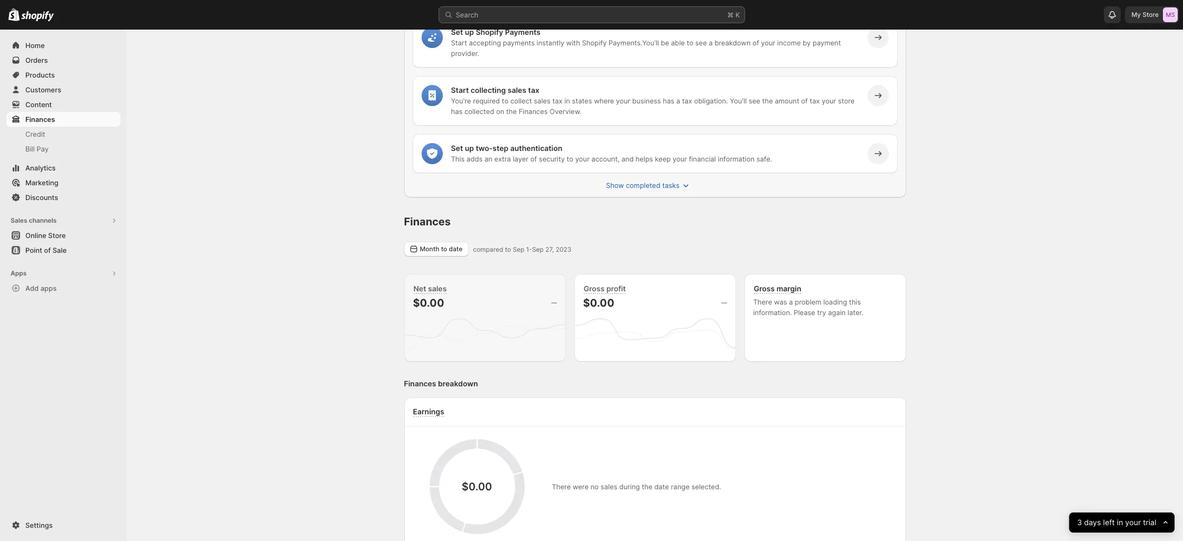 Task type: vqa. For each thing, say whether or not it's contained in the screenshot.
the Store corresponding to My Store
yes



Task type: locate. For each thing, give the bounding box(es) containing it.
content
[[25, 100, 52, 109]]

$0.00 for gross
[[583, 297, 615, 310]]

apps
[[41, 284, 57, 293]]

try
[[818, 309, 827, 317]]

store up sale
[[48, 232, 66, 240]]

1 vertical spatial has
[[451, 107, 463, 116]]

0 horizontal spatial a
[[677, 97, 681, 105]]

1 vertical spatial in
[[1118, 518, 1124, 528]]

1 horizontal spatial a
[[709, 39, 713, 47]]

1 vertical spatial breakdown
[[438, 380, 478, 389]]

gross margin there was a problem loading this information. please try again later.
[[754, 284, 864, 317]]

see right you'll
[[749, 97, 761, 105]]

sep left 1-
[[513, 246, 525, 253]]

0 vertical spatial start
[[451, 39, 467, 47]]

1 horizontal spatial store
[[1143, 11, 1159, 19]]

1 gross from the left
[[584, 284, 605, 293]]

point of sale link
[[6, 243, 121, 258]]

1 horizontal spatial breakdown
[[715, 39, 751, 47]]

see right able
[[696, 39, 707, 47]]

sales right net
[[428, 284, 447, 293]]

your inside "set up shopify payments start accepting payments instantly with shopify payments.you'll be able to see a breakdown of your income by payment provider."
[[761, 39, 776, 47]]

a inside "set up shopify payments start accepting payments instantly with shopify payments.you'll be able to see a breakdown of your income by payment provider."
[[709, 39, 713, 47]]

up inside the set up two-step authentication this adds an extra layer of security to your account, and helps keep your financial information safe.
[[465, 144, 474, 153]]

your right keep
[[673, 155, 687, 163]]

0 vertical spatial date
[[449, 245, 463, 253]]

there left were
[[552, 483, 571, 492]]

days
[[1085, 518, 1102, 528]]

completed
[[626, 181, 661, 190]]

2 up from the top
[[465, 144, 474, 153]]

you're
[[451, 97, 471, 105]]

1 horizontal spatial gross
[[754, 284, 775, 293]]

0 horizontal spatial date
[[449, 245, 463, 253]]

set inside the set up two-step authentication this adds an extra layer of security to your account, and helps keep your financial information safe.
[[451, 144, 463, 153]]

date
[[449, 245, 463, 253], [655, 483, 669, 492]]

sep
[[513, 246, 525, 253], [532, 246, 544, 253]]

2 gross from the left
[[754, 284, 775, 293]]

step
[[493, 144, 509, 153]]

tax right "amount"
[[810, 97, 820, 105]]

0 vertical spatial up
[[465, 27, 474, 36]]

safe.
[[757, 155, 773, 163]]

finances up month
[[404, 216, 451, 228]]

gross
[[584, 284, 605, 293], [754, 284, 775, 293]]

2 horizontal spatial a
[[789, 298, 793, 307]]

0 vertical spatial set
[[451, 27, 463, 36]]

0 vertical spatial see
[[696, 39, 707, 47]]

see inside start collecting sales tax you're required to collect sales tax in states where your business has a tax obligation. you'll see the amount of tax your store has collected on the finances overview.
[[749, 97, 761, 105]]

show completed tasks
[[606, 181, 680, 190]]

store right my
[[1143, 11, 1159, 19]]

in up 'overview.'
[[565, 97, 570, 105]]

1 horizontal spatial $0.00
[[462, 481, 492, 494]]

shopify image
[[21, 11, 54, 22]]

1 no change image from the left
[[551, 299, 557, 308]]

bill pay
[[25, 145, 49, 153]]

up inside "set up shopify payments start accepting payments instantly with shopify payments.you'll be able to see a breakdown of your income by payment provider."
[[465, 27, 474, 36]]

shopify
[[476, 27, 503, 36], [582, 39, 607, 47]]

sales right the no
[[601, 483, 618, 492]]

1 horizontal spatial shopify
[[582, 39, 607, 47]]

0 vertical spatial has
[[663, 97, 675, 105]]

of left income
[[753, 39, 759, 47]]

set down 'search'
[[451, 27, 463, 36]]

my store image
[[1164, 7, 1178, 22]]

1 vertical spatial set
[[451, 144, 463, 153]]

a inside start collecting sales tax you're required to collect sales tax in states where your business has a tax obligation. you'll see the amount of tax your store has collected on the finances overview.
[[677, 97, 681, 105]]

my store
[[1132, 11, 1159, 19]]

shopify right the with
[[582, 39, 607, 47]]

content link
[[6, 97, 121, 112]]

to inside "set up shopify payments start accepting payments instantly with shopify payments.you'll be able to see a breakdown of your income by payment provider."
[[687, 39, 694, 47]]

see
[[696, 39, 707, 47], [749, 97, 761, 105]]

1 horizontal spatial sep
[[532, 246, 544, 253]]

1-
[[526, 246, 532, 253]]

date left range
[[655, 483, 669, 492]]

online store
[[25, 232, 66, 240]]

set up this
[[451, 144, 463, 153]]

1 horizontal spatial there
[[754, 298, 772, 307]]

net sales button
[[411, 283, 450, 295]]

3 days left in your trial
[[1078, 518, 1157, 528]]

information
[[718, 155, 755, 163]]

your
[[761, 39, 776, 47], [616, 97, 631, 105], [822, 97, 836, 105], [575, 155, 590, 163], [673, 155, 687, 163], [1126, 518, 1142, 528]]

your left income
[[761, 39, 776, 47]]

has right business
[[663, 97, 675, 105]]

0 horizontal spatial sep
[[513, 246, 525, 253]]

1 horizontal spatial no change image
[[721, 299, 727, 308]]

gross inside dropdown button
[[584, 284, 605, 293]]

of inside the set up two-step authentication this adds an extra layer of security to your account, and helps keep your financial information safe.
[[531, 155, 537, 163]]

of down authentication
[[531, 155, 537, 163]]

to up on
[[502, 97, 509, 105]]

2 start from the top
[[451, 86, 469, 95]]

1 vertical spatial a
[[677, 97, 681, 105]]

finances down collect
[[519, 107, 548, 116]]

layer
[[513, 155, 529, 163]]

to inside dropdown button
[[441, 245, 447, 253]]

store
[[838, 97, 855, 105]]

payment
[[813, 39, 841, 47]]

0 horizontal spatial in
[[565, 97, 570, 105]]

set inside "set up shopify payments start accepting payments instantly with shopify payments.you'll be able to see a breakdown of your income by payment provider."
[[451, 27, 463, 36]]

your inside dropdown button
[[1126, 518, 1142, 528]]

1 horizontal spatial the
[[642, 483, 653, 492]]

channels
[[29, 217, 57, 225]]

finances down content
[[25, 115, 55, 124]]

to right month
[[441, 245, 447, 253]]

overview.
[[550, 107, 582, 116]]

adds
[[467, 155, 483, 163]]

gross inside gross margin there was a problem loading this information. please try again later.
[[754, 284, 775, 293]]

2 horizontal spatial $0.00
[[583, 297, 615, 310]]

the right on
[[506, 107, 517, 116]]

tax up collect
[[528, 86, 540, 95]]

a right business
[[677, 97, 681, 105]]

gross up was
[[754, 284, 775, 293]]

0 horizontal spatial see
[[696, 39, 707, 47]]

point of sale
[[25, 246, 67, 255]]

a inside gross margin there was a problem loading this information. please try again later.
[[789, 298, 793, 307]]

start up you're on the left of the page
[[451, 86, 469, 95]]

in right left
[[1118, 518, 1124, 528]]

a right able
[[709, 39, 713, 47]]

breakdown up earnings
[[438, 380, 478, 389]]

0 horizontal spatial gross
[[584, 284, 605, 293]]

home link
[[6, 38, 121, 53]]

in
[[565, 97, 570, 105], [1118, 518, 1124, 528]]

0 horizontal spatial $0.00
[[413, 297, 444, 310]]

of right "amount"
[[802, 97, 808, 105]]

store inside button
[[48, 232, 66, 240]]

the left "amount"
[[763, 97, 773, 105]]

gross left profit
[[584, 284, 605, 293]]

store
[[1143, 11, 1159, 19], [48, 232, 66, 240]]

your left trial
[[1126, 518, 1142, 528]]

business
[[633, 97, 661, 105]]

to right able
[[687, 39, 694, 47]]

1 vertical spatial shopify
[[582, 39, 607, 47]]

1 vertical spatial the
[[506, 107, 517, 116]]

has down you're on the left of the page
[[451, 107, 463, 116]]

gross profit
[[584, 284, 626, 293]]

analytics
[[25, 164, 56, 172]]

no change image
[[551, 299, 557, 308], [721, 299, 727, 308]]

profit
[[607, 284, 626, 293]]

earnings button
[[410, 407, 447, 418]]

sep left 27,
[[532, 246, 544, 253]]

start
[[451, 39, 467, 47], [451, 86, 469, 95]]

1 vertical spatial up
[[465, 144, 474, 153]]

1 horizontal spatial date
[[655, 483, 669, 492]]

1 start from the top
[[451, 39, 467, 47]]

tax
[[528, 86, 540, 95], [553, 97, 563, 105], [682, 97, 693, 105], [810, 97, 820, 105]]

the right "during"
[[642, 483, 653, 492]]

online
[[25, 232, 46, 240]]

a right was
[[789, 298, 793, 307]]

up down 'search'
[[465, 27, 474, 36]]

no
[[591, 483, 599, 492]]

online store link
[[6, 228, 121, 243]]

1 vertical spatial store
[[48, 232, 66, 240]]

were
[[573, 483, 589, 492]]

income
[[778, 39, 801, 47]]

0 vertical spatial there
[[754, 298, 772, 307]]

start up the provider.
[[451, 39, 467, 47]]

0 horizontal spatial there
[[552, 483, 571, 492]]

set up shopify payments image
[[427, 32, 437, 43]]

1 vertical spatial there
[[552, 483, 571, 492]]

point of sale button
[[0, 243, 127, 258]]

and
[[622, 155, 634, 163]]

sale
[[53, 246, 67, 255]]

obligation.
[[694, 97, 728, 105]]

this
[[849, 298, 861, 307]]

0 vertical spatial breakdown
[[715, 39, 751, 47]]

up for shopify
[[465, 27, 474, 36]]

1 horizontal spatial see
[[749, 97, 761, 105]]

of left sale
[[44, 246, 51, 255]]

set
[[451, 27, 463, 36], [451, 144, 463, 153]]

1 vertical spatial see
[[749, 97, 761, 105]]

0 vertical spatial in
[[565, 97, 570, 105]]

1 set from the top
[[451, 27, 463, 36]]

0 horizontal spatial no change image
[[551, 299, 557, 308]]

1 up from the top
[[465, 27, 474, 36]]

apps button
[[6, 266, 121, 281]]

to right security
[[567, 155, 574, 163]]

2 no change image from the left
[[721, 299, 727, 308]]

add
[[25, 284, 39, 293]]

sales
[[508, 86, 527, 95], [534, 97, 551, 105], [428, 284, 447, 293], [601, 483, 618, 492]]

compared
[[473, 246, 503, 253]]

there up the information.
[[754, 298, 772, 307]]

1 vertical spatial start
[[451, 86, 469, 95]]

date right month
[[449, 245, 463, 253]]

0 horizontal spatial shopify
[[476, 27, 503, 36]]

able
[[671, 39, 685, 47]]

0 vertical spatial a
[[709, 39, 713, 47]]

breakdown down ⌘ k
[[715, 39, 751, 47]]

1 horizontal spatial has
[[663, 97, 675, 105]]

required
[[473, 97, 500, 105]]

earnings
[[413, 408, 444, 417]]

payments.you'll
[[609, 39, 659, 47]]

2 vertical spatial a
[[789, 298, 793, 307]]

1 vertical spatial date
[[655, 483, 669, 492]]

payments
[[503, 39, 535, 47]]

0 horizontal spatial store
[[48, 232, 66, 240]]

0 vertical spatial store
[[1143, 11, 1159, 19]]

set for set up shopify payments
[[451, 27, 463, 36]]

sales right collect
[[534, 97, 551, 105]]

set for set up two-step authentication
[[451, 144, 463, 153]]

store for my store
[[1143, 11, 1159, 19]]

0 horizontal spatial the
[[506, 107, 517, 116]]

has
[[663, 97, 675, 105], [451, 107, 463, 116]]

on
[[496, 107, 504, 116]]

$0.00
[[413, 297, 444, 310], [583, 297, 615, 310], [462, 481, 492, 494]]

⌘
[[728, 11, 734, 19]]

sales up collect
[[508, 86, 527, 95]]

1 horizontal spatial in
[[1118, 518, 1124, 528]]

2 set from the top
[[451, 144, 463, 153]]

0 vertical spatial shopify
[[476, 27, 503, 36]]

again
[[828, 309, 846, 317]]

2 horizontal spatial the
[[763, 97, 773, 105]]

up up adds
[[465, 144, 474, 153]]

27,
[[546, 246, 554, 253]]

shopify up the accepting at the top left of page
[[476, 27, 503, 36]]

sales inside dropdown button
[[428, 284, 447, 293]]

the
[[763, 97, 773, 105], [506, 107, 517, 116], [642, 483, 653, 492]]



Task type: describe. For each thing, give the bounding box(es) containing it.
selected.
[[692, 483, 721, 492]]

marketing
[[25, 179, 58, 187]]

problem
[[795, 298, 822, 307]]

2023
[[556, 246, 572, 253]]

see inside "set up shopify payments start accepting payments instantly with shopify payments.you'll be able to see a breakdown of your income by payment provider."
[[696, 39, 707, 47]]

states
[[572, 97, 592, 105]]

discounts
[[25, 193, 58, 202]]

no change image for gross profit
[[721, 299, 727, 308]]

home
[[25, 41, 45, 50]]

⌘ k
[[728, 11, 740, 19]]

your left store
[[822, 97, 836, 105]]

account,
[[592, 155, 620, 163]]

k
[[736, 11, 740, 19]]

month to date
[[420, 245, 463, 253]]

you'll
[[730, 97, 747, 105]]

of inside "set up shopify payments start accepting payments instantly with shopify payments.you'll be able to see a breakdown of your income by payment provider."
[[753, 39, 759, 47]]

compared to sep 1-sep 27, 2023
[[473, 246, 572, 253]]

gross for gross margin there was a problem loading this information. please try again later.
[[754, 284, 775, 293]]

finances up earnings
[[404, 380, 436, 389]]

sales channels
[[11, 217, 57, 225]]

keep
[[655, 155, 671, 163]]

finances link
[[6, 112, 121, 127]]

instantly
[[537, 39, 565, 47]]

2 sep from the left
[[532, 246, 544, 253]]

month
[[420, 245, 440, 253]]

payments
[[505, 27, 541, 36]]

helps
[[636, 155, 653, 163]]

point
[[25, 246, 42, 255]]

was
[[774, 298, 787, 307]]

finances breakdown
[[404, 380, 478, 389]]

provider.
[[451, 49, 480, 58]]

later.
[[848, 309, 864, 317]]

add apps button
[[6, 281, 121, 296]]

in inside start collecting sales tax you're required to collect sales tax in states where your business has a tax obligation. you'll see the amount of tax your store has collected on the finances overview.
[[565, 97, 570, 105]]

credit link
[[6, 127, 121, 142]]

0 horizontal spatial has
[[451, 107, 463, 116]]

amount
[[775, 97, 800, 105]]

1 sep from the left
[[513, 246, 525, 253]]

pay
[[37, 145, 49, 153]]

orders link
[[6, 53, 121, 68]]

an
[[485, 155, 493, 163]]

3
[[1078, 518, 1083, 528]]

tasks
[[663, 181, 680, 190]]

set up shopify payments start accepting payments instantly with shopify payments.you'll be able to see a breakdown of your income by payment provider.
[[451, 27, 841, 58]]

to inside the set up two-step authentication this adds an extra layer of security to your account, and helps keep your financial information safe.
[[567, 155, 574, 163]]

credit
[[25, 130, 45, 139]]

online store button
[[0, 228, 127, 243]]

collected
[[465, 107, 494, 116]]

this
[[451, 155, 465, 163]]

discounts link
[[6, 190, 121, 205]]

trial
[[1144, 518, 1157, 528]]

shopify image
[[8, 8, 20, 21]]

start inside start collecting sales tax you're required to collect sales tax in states where your business has a tax obligation. you'll see the amount of tax your store has collected on the finances overview.
[[451, 86, 469, 95]]

start inside "set up shopify payments start accepting payments instantly with shopify payments.you'll be able to see a breakdown of your income by payment provider."
[[451, 39, 467, 47]]

of inside start collecting sales tax you're required to collect sales tax in states where your business has a tax obligation. you'll see the amount of tax your store has collected on the finances overview.
[[802, 97, 808, 105]]

marketing link
[[6, 176, 121, 190]]

please
[[794, 309, 816, 317]]

show
[[606, 181, 624, 190]]

gross profit button
[[581, 283, 629, 295]]

collect
[[511, 97, 532, 105]]

customers link
[[6, 82, 121, 97]]

gross margin button
[[751, 283, 804, 295]]

two-
[[476, 144, 493, 153]]

no change image for net sales
[[551, 299, 557, 308]]

analytics link
[[6, 161, 121, 176]]

bill
[[25, 145, 35, 153]]

show completed tasks button
[[406, 178, 892, 193]]

with
[[566, 39, 580, 47]]

in inside dropdown button
[[1118, 518, 1124, 528]]

accepting
[[469, 39, 501, 47]]

month to date button
[[404, 242, 469, 257]]

$0.00 for net
[[413, 297, 444, 310]]

bill pay link
[[6, 142, 121, 156]]

store for online store
[[48, 232, 66, 240]]

finances inside start collecting sales tax you're required to collect sales tax in states where your business has a tax obligation. you'll see the amount of tax your store has collected on the finances overview.
[[519, 107, 548, 116]]

sales
[[11, 217, 27, 225]]

2 vertical spatial the
[[642, 483, 653, 492]]

3 days left in your trial button
[[1070, 513, 1175, 533]]

up for two-
[[465, 144, 474, 153]]

0 vertical spatial the
[[763, 97, 773, 105]]

security
[[539, 155, 565, 163]]

apps
[[11, 270, 27, 278]]

authentication
[[511, 144, 563, 153]]

gross for gross profit
[[584, 284, 605, 293]]

sales channels button
[[6, 214, 121, 228]]

search
[[456, 11, 479, 19]]

there were no sales during the date range selected.
[[552, 483, 721, 492]]

tax up 'overview.'
[[553, 97, 563, 105]]

to inside start collecting sales tax you're required to collect sales tax in states where your business has a tax obligation. you'll see the amount of tax your store has collected on the finances overview.
[[502, 97, 509, 105]]

range
[[671, 483, 690, 492]]

set up two-step authentication image
[[427, 149, 437, 159]]

start collecting sales tax image
[[427, 90, 437, 101]]

tax left obligation. at the top right of page
[[682, 97, 693, 105]]

0 horizontal spatial breakdown
[[438, 380, 478, 389]]

be
[[661, 39, 669, 47]]

date inside month to date dropdown button
[[449, 245, 463, 253]]

extra
[[495, 155, 511, 163]]

your left the account,
[[575, 155, 590, 163]]

by
[[803, 39, 811, 47]]

settings link
[[6, 519, 121, 533]]

to right compared
[[505, 246, 511, 253]]

of inside "link"
[[44, 246, 51, 255]]

orders
[[25, 56, 48, 64]]

breakdown inside "set up shopify payments start accepting payments instantly with shopify payments.you'll be able to see a breakdown of your income by payment provider."
[[715, 39, 751, 47]]

your right where
[[616, 97, 631, 105]]

my
[[1132, 11, 1141, 19]]

there inside gross margin there was a problem loading this information. please try again later.
[[754, 298, 772, 307]]



